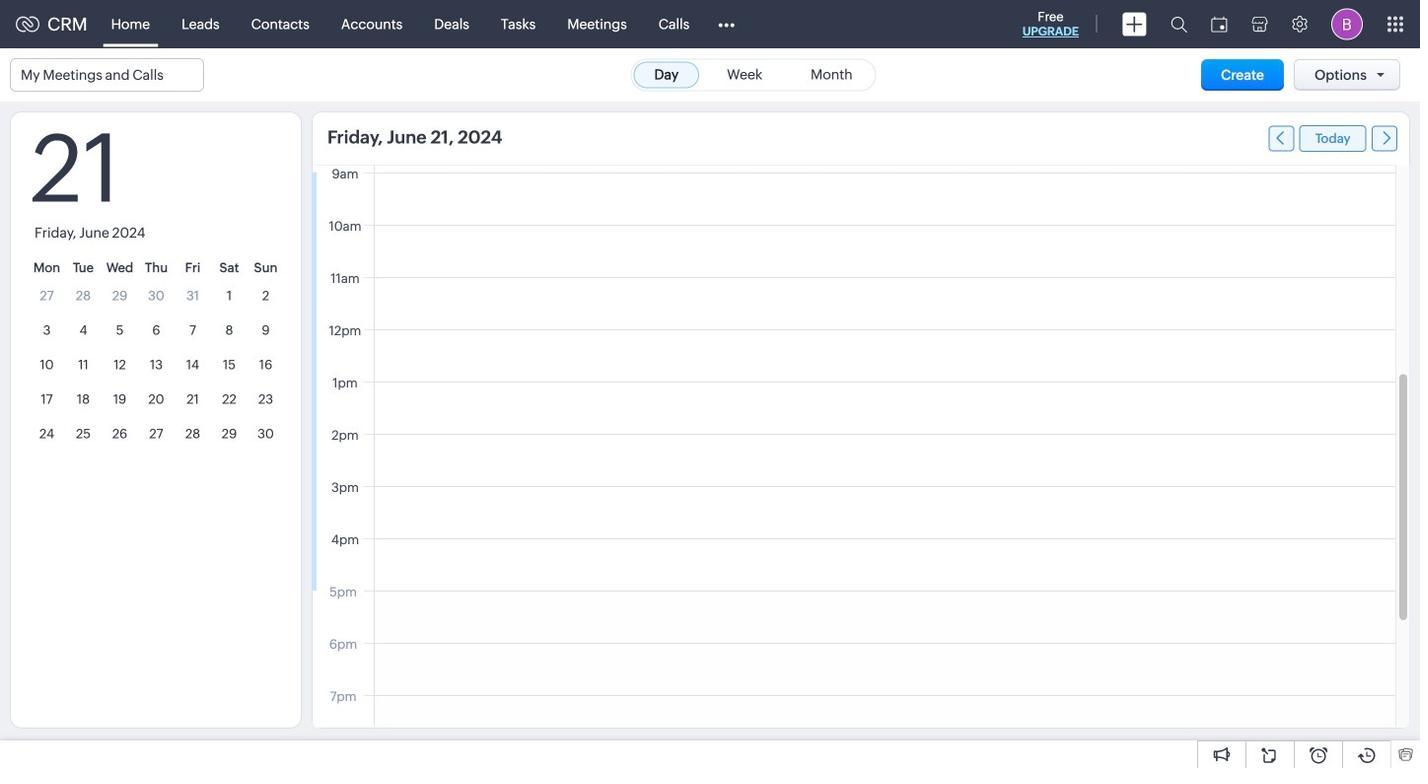 Task type: vqa. For each thing, say whether or not it's contained in the screenshot.
Profile image
yes



Task type: describe. For each thing, give the bounding box(es) containing it.
search image
[[1171, 16, 1188, 33]]

create menu image
[[1123, 12, 1147, 36]]

Other Modules field
[[706, 8, 748, 40]]

logo image
[[16, 16, 39, 32]]



Task type: locate. For each thing, give the bounding box(es) containing it.
profile image
[[1332, 8, 1364, 40]]

calendar image
[[1212, 16, 1228, 32]]

profile element
[[1320, 0, 1375, 48]]

create menu element
[[1111, 0, 1159, 48]]

search element
[[1159, 0, 1200, 48]]



